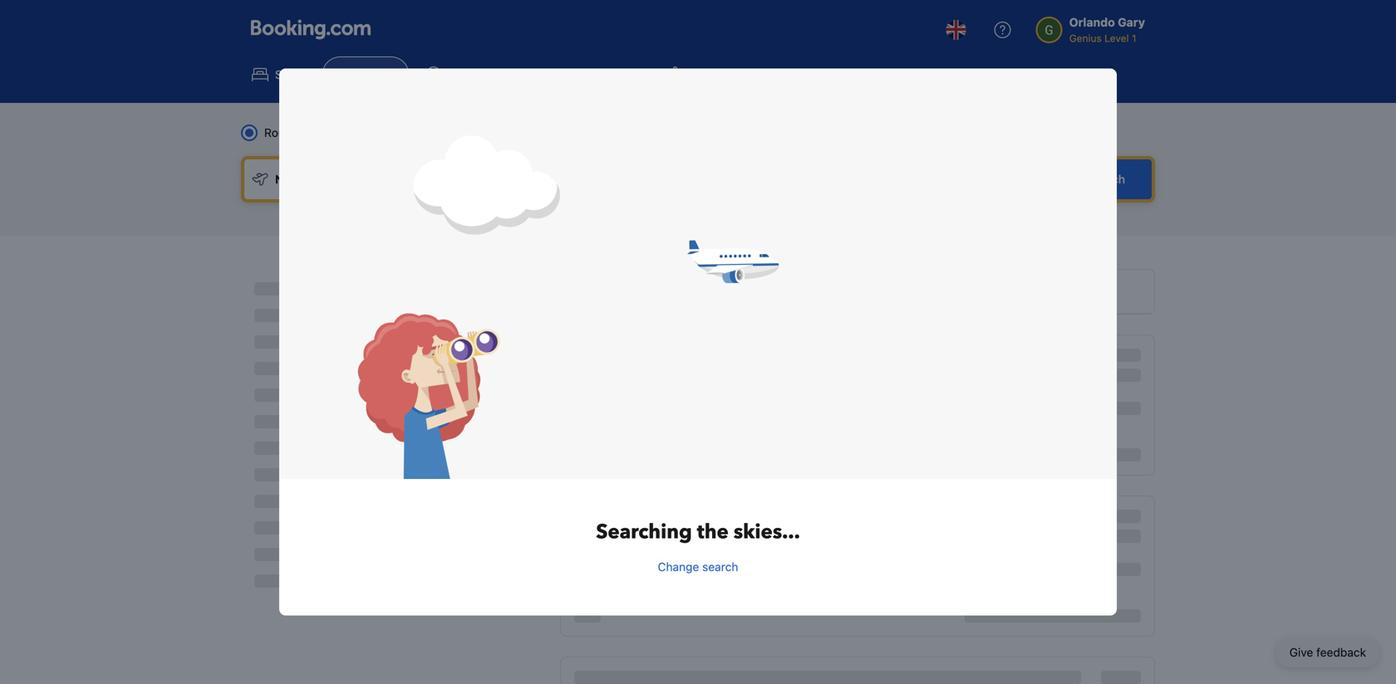 Task type: vqa. For each thing, say whether or not it's contained in the screenshot.
updates
no



Task type: locate. For each thing, give the bounding box(es) containing it.
stays link
[[238, 57, 319, 93]]

car rentals
[[577, 68, 635, 81]]

change search button
[[658, 560, 739, 576]]

airport taxis
[[804, 68, 870, 81]]

tab list
[[561, 270, 1155, 315]]

booking.com logo image
[[251, 20, 371, 39], [251, 20, 371, 39]]

search
[[703, 561, 739, 575]]

car
[[577, 68, 596, 81]]

flights link
[[322, 57, 409, 93]]

taxis
[[844, 68, 870, 81]]

rentals
[[599, 68, 635, 81]]

city
[[471, 126, 491, 140]]

hotel
[[494, 68, 522, 81]]

multi-
[[439, 126, 471, 140]]



Task type: describe. For each thing, give the bounding box(es) containing it.
car rentals link
[[540, 57, 650, 93]]

the
[[697, 519, 729, 547]]

search button
[[1061, 160, 1152, 200]]

airport
[[804, 68, 841, 81]]

give feedback button
[[1277, 638, 1380, 668]]

give
[[1290, 646, 1314, 660]]

searching the skies...
[[596, 519, 800, 547]]

give feedback
[[1290, 646, 1367, 660]]

flight
[[450, 68, 480, 81]]

change search
[[658, 561, 739, 575]]

skies...
[[734, 519, 800, 547]]

change
[[658, 561, 699, 575]]

search
[[1087, 172, 1126, 186]]

round
[[264, 126, 299, 140]]

attractions
[[690, 68, 749, 81]]

attractions link
[[653, 57, 763, 93]]

flights
[[359, 68, 395, 81]]

round trip
[[264, 126, 320, 140]]

multi-city
[[439, 126, 491, 140]]

flight + hotel
[[450, 68, 522, 81]]

flight + hotel link
[[413, 57, 536, 93]]

feedback
[[1317, 646, 1367, 660]]

trip
[[302, 126, 320, 140]]

+
[[483, 68, 490, 81]]

airport taxis link
[[767, 57, 884, 93]]

searching
[[596, 519, 692, 547]]

stays
[[275, 68, 305, 81]]



